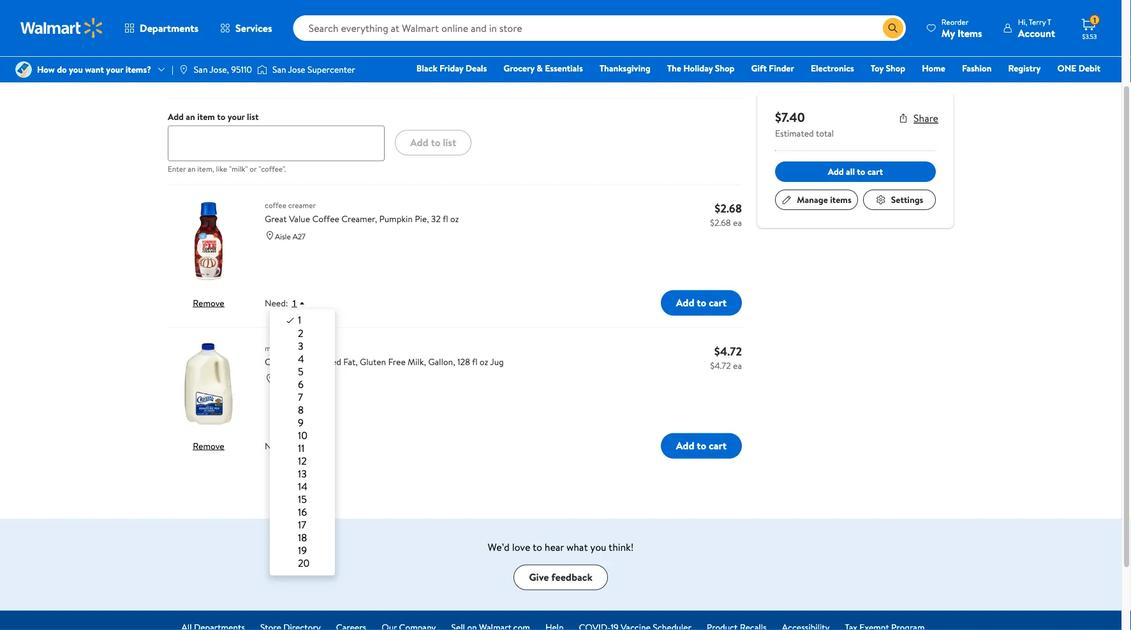 Task type: describe. For each thing, give the bounding box(es) containing it.
1 button
[[288, 297, 311, 309]]

account
[[1019, 26, 1056, 40]]

one
[[1058, 62, 1077, 74]]

add to cart button for $2.68
[[661, 290, 742, 316]]

departments button
[[114, 13, 209, 43]]

fl inside coffee creamer great value coffee creamer, pumpkin pie, 32 fl oz
[[443, 213, 448, 225]]

crystal
[[265, 356, 292, 368]]

services button
[[209, 13, 283, 43]]

$4.72 $4.72 ea
[[711, 343, 742, 372]]

black
[[417, 62, 438, 74]]

11
[[298, 441, 305, 455]]

services
[[236, 21, 272, 35]]

16 option
[[285, 505, 330, 519]]

coffee
[[265, 200, 287, 211]]

 image for san jose, 95110
[[179, 64, 189, 75]]

18
[[298, 530, 307, 544]]

1 inside 'dropdown button'
[[292, 298, 297, 308]]

aisle a27 for $2.68
[[275, 231, 306, 242]]

grocery
[[504, 62, 535, 74]]

17
[[298, 518, 307, 532]]

reduced
[[308, 356, 341, 368]]

2 items
[[168, 68, 196, 81]]

the holiday shop
[[668, 62, 735, 74]]

4 option
[[285, 352, 330, 366]]

add to list button
[[395, 130, 472, 156]]

toy shop link
[[866, 61, 912, 75]]

shop inside the holiday shop link
[[715, 62, 735, 74]]

1 horizontal spatial 2%
[[295, 356, 305, 368]]

crystal 2% reduced fat, gluten free milk, gallon, 128 fl oz jug link
[[265, 356, 695, 369]]

32
[[431, 213, 441, 225]]

oz inside coffee creamer great value coffee creamer, pumpkin pie, 32 fl oz
[[451, 213, 459, 225]]

18 option
[[285, 530, 330, 544]]

what
[[567, 540, 588, 554]]

holiday
[[684, 62, 713, 74]]

10 option
[[285, 428, 330, 442]]

search icon image
[[888, 23, 899, 33]]

items
[[958, 26, 983, 40]]

fl inside milk 2% crystal 2% reduced fat, gluten free milk, gallon, 128 fl oz jug
[[472, 356, 478, 368]]

fashion
[[963, 62, 992, 74]]

electronics
[[811, 62, 855, 74]]

aisle a27 for $4.72
[[275, 374, 306, 385]]

home link
[[917, 61, 952, 75]]

enter an item, like "milk" or "coffee".
[[168, 164, 286, 175]]

coffee
[[312, 213, 340, 225]]

Walmart Site-Wide search field
[[293, 15, 906, 41]]

we'd love to hear what you think!
[[488, 540, 634, 554]]

walmart+
[[1063, 80, 1101, 92]]

remove button for $4.72
[[193, 440, 225, 452]]

need: list box
[[270, 310, 335, 576]]

0 vertical spatial list
[[247, 110, 259, 123]]

give feedback button
[[514, 565, 608, 590]]

estimated
[[776, 127, 814, 139]]

great value coffee creamer, pumpkin pie, 32 fl oz link
[[265, 213, 695, 226]]

my
[[942, 26, 956, 40]]

san for san jose, 95110
[[194, 63, 208, 76]]

6 option
[[285, 377, 330, 391]]

the
[[668, 62, 682, 74]]

toy
[[871, 62, 884, 74]]

10
[[298, 428, 308, 442]]

17 option
[[285, 518, 330, 532]]

toy shop
[[871, 62, 906, 74]]

5
[[298, 364, 304, 379]]

add to cart for $4.72
[[677, 439, 727, 453]]

how
[[37, 63, 55, 76]]

departments
[[140, 21, 199, 35]]

9 option
[[285, 416, 330, 430]]

19
[[298, 543, 307, 557]]

95110
[[231, 63, 252, 76]]

$7.40
[[776, 108, 806, 126]]

coffee creamer great value coffee creamer, pumpkin pie, 32 fl oz
[[265, 200, 459, 225]]

one debit link
[[1052, 61, 1107, 75]]

an for enter
[[188, 164, 196, 175]]

jug
[[490, 356, 504, 368]]

14
[[298, 479, 308, 493]]

settings button
[[864, 190, 936, 210]]

2 need: from the top
[[265, 440, 288, 452]]

cart for $4.72
[[709, 439, 727, 453]]

"coffee".
[[259, 164, 286, 175]]

13 option
[[285, 467, 330, 481]]

shop inside toy shop link
[[886, 62, 906, 74]]

add inside add all to cart button
[[828, 165, 844, 178]]

manage items button
[[776, 190, 859, 210]]

milk 2% crystal 2% reduced fat, gluten free milk, gallon, 128 fl oz jug
[[265, 343, 504, 368]]

14 option
[[285, 479, 330, 493]]

sort
[[625, 67, 644, 82]]

3
[[298, 339, 304, 353]]

milk,
[[408, 356, 426, 368]]

t
[[1048, 16, 1052, 27]]

Add an item to your list text field
[[168, 126, 385, 161]]

1 need: from the top
[[265, 297, 288, 309]]

your for list
[[228, 110, 245, 123]]

jose,
[[210, 63, 229, 76]]

cart inside button
[[868, 165, 884, 178]]

san jose supercenter
[[273, 63, 355, 76]]

fashion link
[[957, 61, 998, 75]]

gift
[[752, 62, 767, 74]]

list inside button
[[443, 136, 457, 150]]

20 option
[[285, 556, 330, 570]]

items for 2 items
[[175, 68, 196, 81]]

your for items?
[[106, 63, 123, 76]]

think!
[[609, 540, 634, 554]]

milk
[[265, 343, 279, 354]]

share
[[914, 111, 939, 125]]

pie,
[[415, 213, 429, 225]]

how do you want your items?
[[37, 63, 151, 76]]

thanksgiving
[[600, 62, 651, 74]]

free
[[388, 356, 406, 368]]

12 option
[[285, 454, 330, 468]]

8
[[298, 403, 304, 417]]

remove for $2.68
[[193, 297, 225, 309]]

2 for items
[[168, 68, 173, 81]]

walmart image
[[20, 18, 103, 38]]

enter
[[168, 164, 186, 175]]

3 option
[[285, 339, 330, 353]]

aisle for $2.68
[[275, 231, 291, 242]]

an for add
[[186, 110, 195, 123]]

all
[[847, 165, 855, 178]]



Task type: vqa. For each thing, say whether or not it's contained in the screenshot.
Thanksgiving link in the top right of the page
yes



Task type: locate. For each thing, give the bounding box(es) containing it.
1 add to cart button from the top
[[661, 290, 742, 316]]

1 horizontal spatial shop
[[886, 62, 906, 74]]

a27 for $4.72
[[293, 374, 306, 385]]

2 right items?
[[168, 68, 173, 81]]

items right |
[[175, 68, 196, 81]]

oz left jug
[[480, 356, 489, 368]]

1 vertical spatial fl
[[472, 356, 478, 368]]

1 inside the need: list box
[[298, 313, 301, 327]]

2 horizontal spatial 1
[[1094, 14, 1097, 25]]

add
[[168, 110, 184, 123], [410, 136, 429, 150], [828, 165, 844, 178], [677, 296, 695, 310], [677, 439, 695, 453]]

feedback
[[552, 570, 593, 585]]

your right want
[[106, 63, 123, 76]]

oz right 32
[[451, 213, 459, 225]]

home
[[923, 62, 946, 74]]

registry
[[1009, 62, 1041, 74]]

0 vertical spatial 2
[[168, 68, 173, 81]]

1 up the $3.53
[[1094, 14, 1097, 25]]

ea for $2.68
[[734, 216, 742, 229]]

0 vertical spatial oz
[[451, 213, 459, 225]]

 image right 95110
[[257, 63, 267, 76]]

"milk"
[[229, 164, 248, 175]]

1 up 1, selected option
[[292, 298, 297, 308]]

$3.53
[[1083, 32, 1098, 41]]

2 horizontal spatial  image
[[257, 63, 267, 76]]

0 horizontal spatial shop
[[715, 62, 735, 74]]

15
[[298, 492, 307, 506]]

item,
[[197, 164, 214, 175]]

hi,
[[1019, 16, 1028, 27]]

2 aisle a27 from the top
[[275, 374, 306, 385]]

registry link
[[1003, 61, 1047, 75]]

reorder my items
[[942, 16, 983, 40]]

ea for $4.72
[[734, 359, 742, 372]]

name
[[168, 8, 210, 29]]

hear
[[545, 540, 564, 554]]

0 vertical spatial cart
[[868, 165, 884, 178]]

1 vertical spatial add to cart button
[[661, 433, 742, 459]]

creamer
[[288, 200, 316, 211]]

oz
[[451, 213, 459, 225], [480, 356, 489, 368]]

2 vertical spatial 1
[[298, 313, 301, 327]]

a27
[[293, 231, 306, 242], [293, 374, 306, 385]]

friday
[[440, 62, 464, 74]]

items for manage items
[[831, 193, 852, 206]]

1 vertical spatial aisle
[[275, 374, 291, 385]]

0 horizontal spatial your
[[106, 63, 123, 76]]

remove button for $2.68
[[193, 297, 225, 309]]

1 vertical spatial need:
[[265, 440, 288, 452]]

you right what
[[591, 540, 607, 554]]

9
[[298, 416, 304, 430]]

2% down 3
[[295, 356, 305, 368]]

like
[[216, 164, 227, 175]]

2 remove button from the top
[[193, 440, 225, 452]]

0 vertical spatial fl
[[443, 213, 448, 225]]

0 horizontal spatial oz
[[451, 213, 459, 225]]

0 vertical spatial items
[[175, 68, 196, 81]]

2 3 4 5 6 7 8 9 10 11 12 13 14 15 16 17 18 19 20
[[298, 326, 310, 570]]

7
[[298, 390, 303, 404]]

need: left 11
[[265, 440, 288, 452]]

5 option
[[285, 364, 330, 379]]

items?
[[126, 63, 151, 76]]

an left "item,"
[[188, 164, 196, 175]]

 image right |
[[179, 64, 189, 75]]

2 shop from the left
[[886, 62, 906, 74]]

1 horizontal spatial items
[[831, 193, 852, 206]]

2 ea from the top
[[734, 359, 742, 372]]

1 vertical spatial you
[[591, 540, 607, 554]]

 image
[[15, 61, 32, 78], [257, 63, 267, 76], [179, 64, 189, 75]]

you
[[69, 63, 83, 76], [591, 540, 607, 554]]

0 vertical spatial your
[[106, 63, 123, 76]]

deals
[[466, 62, 487, 74]]

2 inside 2 3 4 5 6 7 8 9 10 11 12 13 14 15 16 17 18 19 20
[[298, 326, 304, 340]]

shop right toy
[[886, 62, 906, 74]]

1 shop from the left
[[715, 62, 735, 74]]

0 vertical spatial remove
[[193, 297, 225, 309]]

1 horizontal spatial 1
[[298, 313, 301, 327]]

0 vertical spatial a27
[[293, 231, 306, 242]]

your right item
[[228, 110, 245, 123]]

1 horizontal spatial 2
[[298, 326, 304, 340]]

11 option
[[285, 441, 330, 455]]

cart for $2.68
[[709, 296, 727, 310]]

san left the jose at left
[[273, 63, 286, 76]]

7 option
[[285, 390, 330, 404]]

1 horizontal spatial fl
[[472, 356, 478, 368]]

1 vertical spatial your
[[228, 110, 245, 123]]

1 horizontal spatial list
[[443, 136, 457, 150]]

|
[[172, 63, 174, 76]]

0 horizontal spatial 2%
[[280, 343, 290, 354]]

1 vertical spatial remove button
[[193, 440, 225, 452]]

ea inside '$2.68 $2.68 ea'
[[734, 216, 742, 229]]

settings
[[892, 193, 924, 206]]

share button
[[899, 111, 939, 125]]

1 vertical spatial 2
[[298, 326, 304, 340]]

supercenter
[[308, 63, 355, 76]]

san left the jose,
[[194, 63, 208, 76]]

an left item
[[186, 110, 195, 123]]

0 horizontal spatial fl
[[443, 213, 448, 225]]

shop right holiday
[[715, 62, 735, 74]]

1 vertical spatial 1
[[292, 298, 297, 308]]

2% right milk
[[280, 343, 290, 354]]

1 vertical spatial oz
[[480, 356, 489, 368]]

1 aisle from the top
[[275, 231, 291, 242]]

to
[[217, 110, 226, 123], [431, 136, 441, 150], [858, 165, 866, 178], [697, 296, 707, 310], [697, 439, 707, 453], [533, 540, 543, 554]]

manage
[[798, 193, 828, 206]]

$4.72
[[715, 343, 742, 359], [711, 359, 731, 372]]

a27 down value on the top left of the page
[[293, 231, 306, 242]]

thanksgiving link
[[594, 61, 657, 75]]

fl right 32
[[443, 213, 448, 225]]

1 remove from the top
[[193, 297, 225, 309]]

1 horizontal spatial oz
[[480, 356, 489, 368]]

1 vertical spatial an
[[188, 164, 196, 175]]

 image for how do you want your items?
[[15, 61, 32, 78]]

2 san from the left
[[273, 63, 286, 76]]

sort by
[[625, 67, 657, 82]]

0 vertical spatial 1
[[1094, 14, 1097, 25]]

add to cart button for $4.72
[[661, 433, 742, 459]]

items inside button
[[831, 193, 852, 206]]

2 vertical spatial cart
[[709, 439, 727, 453]]

san
[[194, 63, 208, 76], [273, 63, 286, 76]]

1 aisle a27 from the top
[[275, 231, 306, 242]]

$7.40 estimated total
[[776, 108, 834, 139]]

1 horizontal spatial you
[[591, 540, 607, 554]]

$2.68
[[715, 200, 742, 216], [711, 216, 731, 229]]

0 horizontal spatial 1
[[292, 298, 297, 308]]

15 option
[[285, 492, 330, 506]]

1 horizontal spatial  image
[[179, 64, 189, 75]]

reorder
[[942, 16, 969, 27]]

jose
[[288, 63, 306, 76]]

0 horizontal spatial 2
[[168, 68, 173, 81]]

san for san jose supercenter
[[273, 63, 286, 76]]

4
[[298, 352, 304, 366]]

1 horizontal spatial your
[[228, 110, 245, 123]]

fl right 128
[[472, 356, 478, 368]]

items right the manage
[[831, 193, 852, 206]]

1 a27 from the top
[[293, 231, 306, 242]]

0 horizontal spatial san
[[194, 63, 208, 76]]

add to cart
[[677, 296, 727, 310], [677, 439, 727, 453]]

0 vertical spatial ea
[[734, 216, 742, 229]]

2 remove from the top
[[193, 440, 225, 452]]

1 vertical spatial a27
[[293, 374, 306, 385]]

1 vertical spatial remove
[[193, 440, 225, 452]]

1 down 1 'dropdown button'
[[298, 313, 301, 327]]

aisle down great
[[275, 231, 291, 242]]

we'd
[[488, 540, 510, 554]]

0 vertical spatial add to cart
[[677, 296, 727, 310]]

manage items
[[798, 193, 852, 206]]

debit
[[1079, 62, 1101, 74]]

walmart+ link
[[1057, 79, 1107, 93]]

0 vertical spatial aisle
[[275, 231, 291, 242]]

1 remove button from the top
[[193, 297, 225, 309]]

1 add to cart from the top
[[677, 296, 727, 310]]

add all to cart button
[[776, 162, 936, 182]]

do
[[57, 63, 67, 76]]

remove for $4.72
[[193, 440, 225, 452]]

your
[[106, 63, 123, 76], [228, 110, 245, 123]]

terry
[[1030, 16, 1046, 27]]

oz inside milk 2% crystal 2% reduced fat, gluten free milk, gallon, 128 fl oz jug
[[480, 356, 489, 368]]

a27 up 7
[[293, 374, 306, 385]]

you right do
[[69, 63, 83, 76]]

2 aisle from the top
[[275, 374, 291, 385]]

aisle a27 down value on the top left of the page
[[275, 231, 306, 242]]

1 vertical spatial aisle a27
[[275, 374, 306, 385]]

black friday deals
[[417, 62, 487, 74]]

2 for 3
[[298, 326, 304, 340]]

0 horizontal spatial list
[[247, 110, 259, 123]]

1 vertical spatial ea
[[734, 359, 742, 372]]

aisle a27 up 7
[[275, 374, 306, 385]]

0 vertical spatial you
[[69, 63, 83, 76]]

0 vertical spatial aisle a27
[[275, 231, 306, 242]]

1 vertical spatial add to cart
[[677, 439, 727, 453]]

0 horizontal spatial items
[[175, 68, 196, 81]]

6
[[298, 377, 304, 391]]

1 ea from the top
[[734, 216, 742, 229]]

2 add to cart button from the top
[[661, 433, 742, 459]]

gallon,
[[428, 356, 455, 368]]

or
[[250, 164, 257, 175]]

0 horizontal spatial you
[[69, 63, 83, 76]]

1 horizontal spatial san
[[273, 63, 286, 76]]

19 option
[[285, 543, 330, 557]]

0 vertical spatial add to cart button
[[661, 290, 742, 316]]

13
[[298, 467, 307, 481]]

aisle for $4.72
[[275, 374, 291, 385]]

1 vertical spatial 2%
[[295, 356, 305, 368]]

 image left how
[[15, 61, 32, 78]]

aisle down crystal
[[275, 374, 291, 385]]

electronics link
[[806, 61, 860, 75]]

2 add to cart from the top
[[677, 439, 727, 453]]

0 vertical spatial remove button
[[193, 297, 225, 309]]

2 option
[[285, 326, 330, 340]]

Search search field
[[293, 15, 906, 41]]

 image for san jose supercenter
[[257, 63, 267, 76]]

need: up 1, selected option
[[265, 297, 288, 309]]

one debit walmart+
[[1058, 62, 1101, 92]]

aisle a27
[[275, 231, 306, 242], [275, 374, 306, 385]]

great
[[265, 213, 287, 225]]

0 vertical spatial need:
[[265, 297, 288, 309]]

8 option
[[285, 403, 330, 417]]

0 vertical spatial 2%
[[280, 343, 290, 354]]

1, selected option
[[285, 313, 330, 327]]

fl
[[443, 213, 448, 225], [472, 356, 478, 368]]

2 a27 from the top
[[293, 374, 306, 385]]

want
[[85, 63, 104, 76]]

essentials
[[545, 62, 583, 74]]

fat,
[[344, 356, 358, 368]]

2 up 4
[[298, 326, 304, 340]]

give
[[529, 570, 549, 585]]

1 vertical spatial items
[[831, 193, 852, 206]]

0 horizontal spatial  image
[[15, 61, 32, 78]]

grocery & essentials link
[[498, 61, 589, 75]]

2
[[168, 68, 173, 81], [298, 326, 304, 340]]

ea inside $4.72 $4.72 ea
[[734, 359, 742, 372]]

grocery & essentials
[[504, 62, 583, 74]]

a27 for $2.68
[[293, 231, 306, 242]]

need:
[[265, 297, 288, 309], [265, 440, 288, 452]]

item
[[197, 110, 215, 123]]

1 vertical spatial list
[[443, 136, 457, 150]]

pumpkin
[[379, 213, 413, 225]]

add to cart for $2.68
[[677, 296, 727, 310]]

black friday deals link
[[411, 61, 493, 75]]

add inside add to list button
[[410, 136, 429, 150]]

creamer,
[[342, 213, 377, 225]]

&
[[537, 62, 543, 74]]

1 san from the left
[[194, 63, 208, 76]]

0 vertical spatial an
[[186, 110, 195, 123]]

1 vertical spatial cart
[[709, 296, 727, 310]]

aisle
[[275, 231, 291, 242], [275, 374, 291, 385]]



